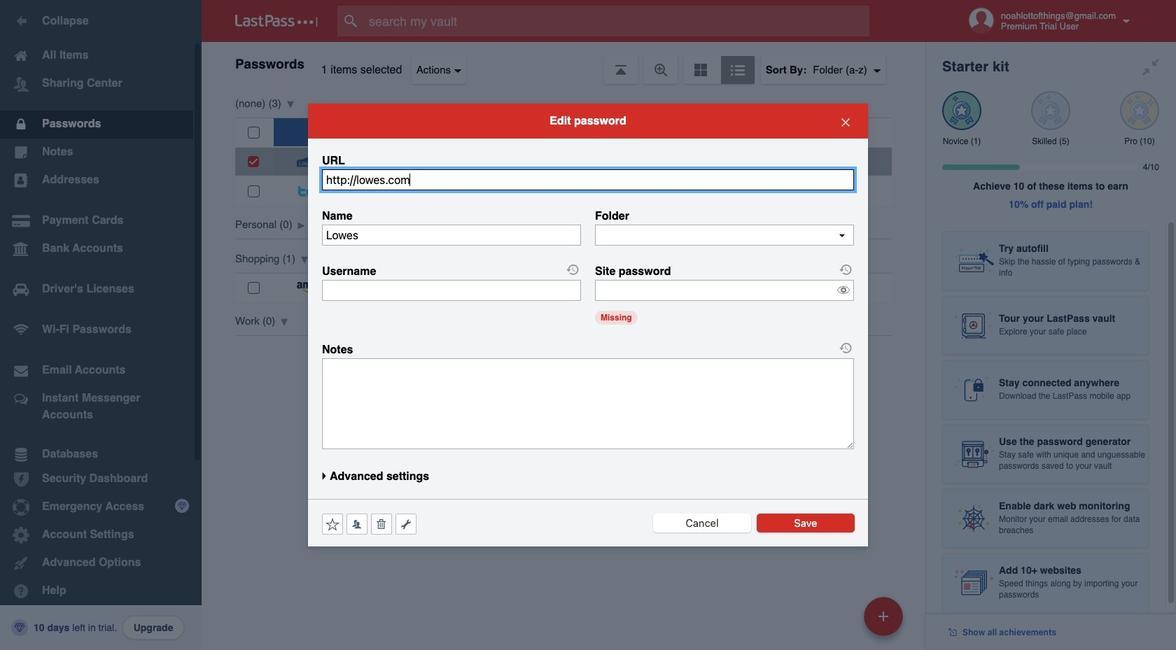 Task type: vqa. For each thing, say whether or not it's contained in the screenshot.
New item element
no



Task type: locate. For each thing, give the bounding box(es) containing it.
None field
[[322, 169, 854, 190], [322, 225, 581, 246], [322, 280, 581, 301], [322, 169, 854, 190], [322, 225, 581, 246], [322, 280, 581, 301]]

search my vault text field
[[337, 6, 897, 36]]

None text field
[[595, 225, 854, 246]]

Search search field
[[337, 6, 897, 36]]

new item image
[[879, 612, 888, 621]]

vault options navigation
[[202, 42, 926, 84]]

lastpass image
[[235, 15, 318, 27]]

new item navigation
[[859, 593, 912, 650]]

None password field
[[595, 280, 854, 301]]



Task type: describe. For each thing, give the bounding box(es) containing it.
main navigation navigation
[[0, 0, 202, 650]]



